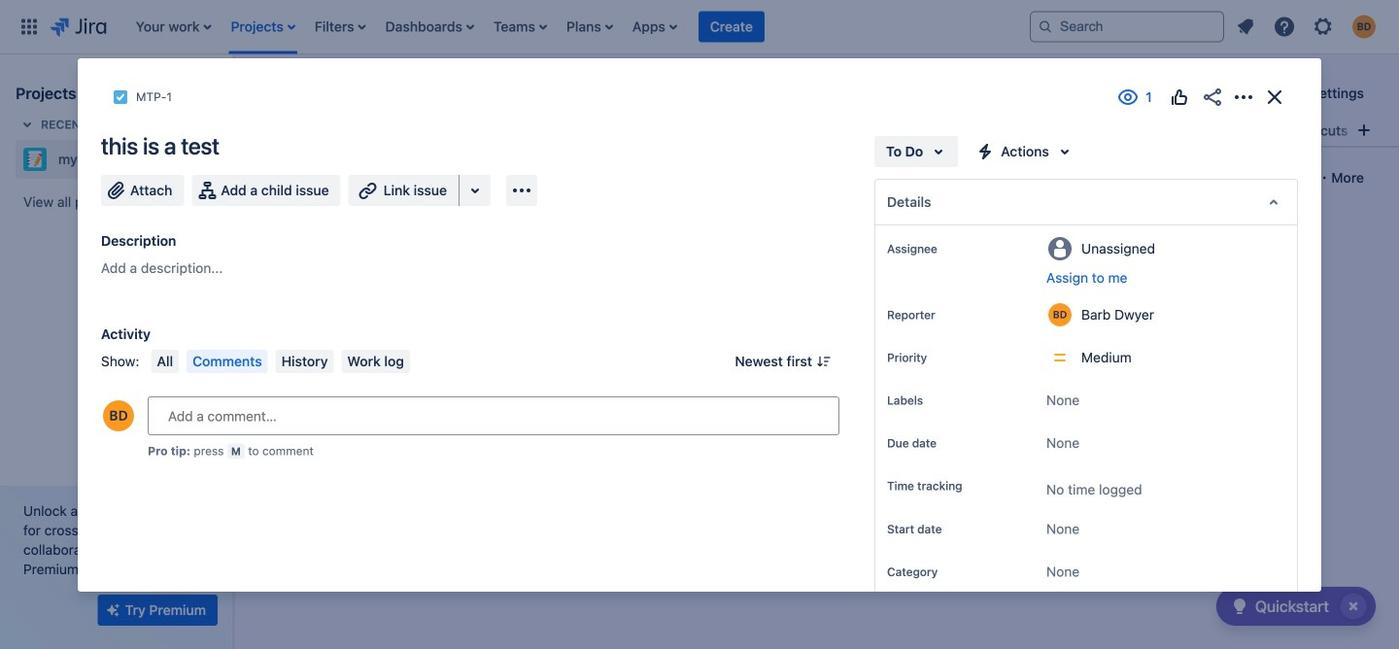 Task type: locate. For each thing, give the bounding box(es) containing it.
search image
[[1038, 19, 1053, 34]]

create column image
[[1086, 232, 1110, 256]]

list
[[126, 0, 1014, 54], [1228, 9, 1388, 44]]

dialog
[[78, 58, 1322, 649]]

close image
[[1263, 86, 1287, 109]]

0 horizontal spatial list
[[126, 0, 1014, 54]]

1 vertical spatial task image
[[272, 328, 288, 344]]

collapse recent projects image
[[16, 113, 39, 136]]

1 horizontal spatial task image
[[272, 328, 288, 344]]

None search field
[[1030, 11, 1224, 42]]

menu bar
[[147, 350, 414, 373]]

7 list item from the left
[[627, 0, 683, 54]]

Search field
[[1030, 11, 1224, 42]]

Add a comment… field
[[148, 396, 840, 435]]

jira image
[[51, 15, 107, 38], [51, 15, 107, 38]]

3 list item from the left
[[309, 0, 372, 54]]

dismiss quickstart image
[[1338, 591, 1369, 622]]

0 vertical spatial task image
[[113, 89, 128, 105]]

banner
[[0, 0, 1399, 54]]

4 list item from the left
[[380, 0, 480, 54]]

task image
[[113, 89, 128, 105], [272, 328, 288, 344]]

list item
[[130, 0, 217, 54], [225, 0, 301, 54], [309, 0, 372, 54], [380, 0, 480, 54], [488, 0, 553, 54], [561, 0, 619, 54], [627, 0, 683, 54], [699, 0, 765, 54]]

tab list
[[233, 113, 1375, 148]]



Task type: describe. For each thing, give the bounding box(es) containing it.
automation image
[[1108, 82, 1131, 105]]

5 list item from the left
[[488, 0, 553, 54]]

0 horizontal spatial task image
[[113, 89, 128, 105]]

2 list item from the left
[[225, 0, 301, 54]]

actions image
[[1232, 86, 1255, 109]]

1 horizontal spatial list
[[1228, 9, 1388, 44]]

vote options: no one has voted for this issue yet. image
[[1168, 86, 1191, 109]]

add app image
[[510, 179, 533, 202]]

8 list item from the left
[[699, 0, 765, 54]]

project view element
[[233, 113, 1399, 148]]

6 list item from the left
[[561, 0, 619, 54]]

details element
[[875, 179, 1298, 225]]

1 list item from the left
[[130, 0, 217, 54]]

Search board field
[[258, 164, 421, 191]]

primary element
[[12, 0, 1014, 54]]

copy link to issue image
[[168, 89, 184, 104]]



Task type: vqa. For each thing, say whether or not it's contained in the screenshot.
rightmost "list"
yes



